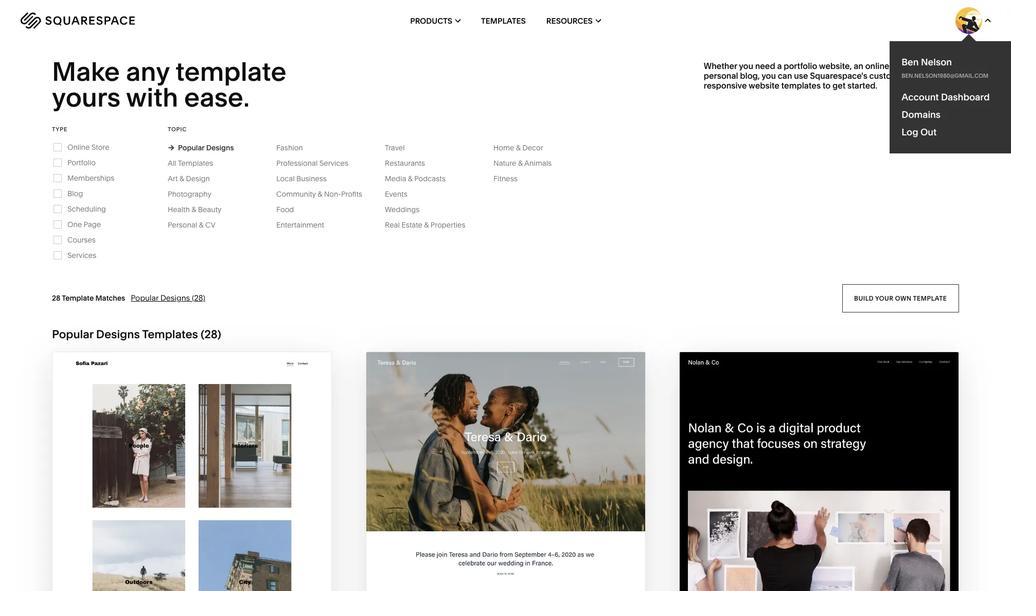 Task type: locate. For each thing, give the bounding box(es) containing it.
template
[[62, 293, 94, 303]]

professional services link
[[277, 158, 359, 168]]

0 horizontal spatial you
[[740, 61, 754, 71]]

account dashboard link
[[902, 91, 1000, 103]]

nolan element
[[680, 352, 959, 591]]

2 vertical spatial designs
[[96, 327, 140, 341]]

nolan down start with nolan
[[825, 538, 862, 550]]

pazari element
[[53, 352, 331, 591]]

1 vertical spatial services
[[68, 251, 96, 260]]

designs up all templates link
[[206, 143, 234, 152]]

0 vertical spatial dario
[[515, 518, 548, 530]]

start for preview dario
[[453, 518, 484, 530]]

real
[[385, 220, 400, 230]]

popular designs (28)
[[131, 293, 205, 303]]

2 horizontal spatial designs
[[206, 143, 234, 152]]

you
[[740, 61, 754, 71], [762, 71, 777, 81]]

preview nolan
[[778, 538, 862, 550]]

& for design
[[180, 174, 184, 183]]

dario down the start with dario
[[513, 538, 546, 550]]

popular for popular designs
[[178, 143, 205, 152]]

28
[[52, 293, 60, 303], [205, 327, 218, 341]]

1 horizontal spatial a
[[926, 61, 931, 71]]

you left can
[[762, 71, 777, 81]]

with up topic
[[126, 82, 178, 113]]

community & non-profits link
[[277, 189, 373, 199]]

local
[[277, 174, 295, 183]]

1 vertical spatial template
[[914, 294, 948, 302]]

0 horizontal spatial preview
[[150, 532, 195, 544]]

food
[[277, 205, 294, 214]]

with up preview pazari
[[171, 512, 197, 524]]

pazari
[[199, 512, 236, 524], [197, 532, 234, 544]]

designs for popular designs templates ( 28 )
[[96, 327, 140, 341]]

start inside start with dario button
[[453, 518, 484, 530]]

a right need
[[778, 61, 782, 71]]

0 vertical spatial 28
[[52, 293, 60, 303]]

page
[[84, 220, 101, 229]]

1 horizontal spatial services
[[320, 158, 349, 168]]

1 vertical spatial 28
[[205, 327, 218, 341]]

an
[[854, 61, 864, 71]]

pazari down the start with pazari
[[197, 532, 234, 544]]

popular
[[178, 143, 205, 152], [131, 293, 159, 303], [52, 327, 94, 341]]

local business
[[277, 174, 327, 183]]

art & design link
[[168, 174, 220, 183]]

resources
[[547, 16, 593, 25]]

1 horizontal spatial template
[[914, 294, 948, 302]]

memberships
[[68, 173, 115, 183]]

cv
[[206, 220, 216, 230]]

designs
[[206, 143, 234, 152], [161, 293, 190, 303], [96, 327, 140, 341]]

template inside button
[[914, 294, 948, 302]]

& right nature
[[519, 158, 523, 168]]

& left cv
[[199, 220, 204, 230]]

designs for popular designs
[[206, 143, 234, 152]]

you left need
[[740, 61, 754, 71]]

start up "preview dario"
[[453, 518, 484, 530]]

28 template matches
[[52, 293, 125, 303]]

personal & cv link
[[168, 220, 226, 230]]

any
[[126, 56, 170, 88]]

preview pazari
[[150, 532, 234, 544]]

2 vertical spatial popular
[[52, 327, 94, 341]]

a right or
[[926, 61, 931, 71]]

&
[[516, 143, 521, 152], [519, 158, 523, 168], [180, 174, 184, 183], [408, 174, 413, 183], [318, 189, 322, 199], [192, 205, 196, 214], [199, 220, 204, 230], [425, 220, 429, 230]]

nature
[[494, 158, 517, 168]]

can
[[778, 71, 793, 81]]

1 horizontal spatial designs
[[161, 293, 190, 303]]

1 vertical spatial nolan
[[825, 538, 862, 550]]

preview down the start with dario
[[466, 538, 511, 550]]

(
[[201, 327, 205, 341]]

popular up all templates
[[178, 143, 205, 152]]

1 horizontal spatial 28
[[205, 327, 218, 341]]

fashion link
[[277, 143, 313, 152]]

0 vertical spatial template
[[176, 56, 287, 88]]

0 vertical spatial designs
[[206, 143, 234, 152]]

& left non-
[[318, 189, 322, 199]]

0 vertical spatial nolan
[[827, 518, 864, 530]]

28 left template
[[52, 293, 60, 303]]

real estate & properties
[[385, 220, 466, 230]]

1 vertical spatial designs
[[161, 293, 190, 303]]

log
[[902, 126, 919, 138]]

1 horizontal spatial popular
[[131, 293, 159, 303]]

profits
[[341, 189, 363, 199]]

28 down (28)
[[205, 327, 218, 341]]

pazari up preview pazari
[[199, 512, 236, 524]]

preview down start with nolan
[[778, 538, 823, 550]]

1 vertical spatial templates
[[178, 158, 213, 168]]

0 horizontal spatial template
[[176, 56, 287, 88]]

nolan inside button
[[827, 518, 864, 530]]

& right estate
[[425, 220, 429, 230]]

preview for preview pazari
[[150, 532, 195, 544]]

0 horizontal spatial a
[[778, 61, 782, 71]]

0 horizontal spatial start
[[137, 512, 168, 524]]

preview dario
[[466, 538, 546, 550]]

fitness link
[[494, 174, 528, 183]]

2 horizontal spatial preview
[[778, 538, 823, 550]]

a
[[778, 61, 782, 71], [926, 61, 931, 71]]

whether you need a portfolio website, an online store, or a personal blog, you can use squarespace's customizable and responsive website templates to get started.
[[704, 61, 939, 91]]

2 horizontal spatial start
[[765, 518, 796, 530]]

start inside "start with pazari" button
[[137, 512, 168, 524]]

(28)
[[192, 293, 205, 303]]

food link
[[277, 205, 304, 214]]

2 horizontal spatial popular
[[178, 143, 205, 152]]

preview down the start with pazari
[[150, 532, 195, 544]]

0 vertical spatial popular
[[178, 143, 205, 152]]

template
[[176, 56, 287, 88], [914, 294, 948, 302]]

media & podcasts
[[385, 174, 446, 183]]

)
[[218, 327, 221, 341]]

online store
[[68, 143, 109, 152]]

photography link
[[168, 189, 222, 199]]

preview for preview dario
[[466, 538, 511, 550]]

1 vertical spatial popular
[[131, 293, 159, 303]]

blog
[[68, 189, 83, 198]]

log out link
[[902, 126, 937, 138]]

scheduling
[[68, 204, 106, 214]]

1 horizontal spatial preview
[[466, 538, 511, 550]]

0 vertical spatial pazari
[[199, 512, 236, 524]]

popular right matches
[[131, 293, 159, 303]]

entertainment
[[277, 220, 324, 230]]

dario up "preview dario"
[[515, 518, 548, 530]]

out
[[921, 126, 937, 138]]

personal & cv
[[168, 220, 216, 230]]

0 horizontal spatial designs
[[96, 327, 140, 341]]

preview for preview nolan
[[778, 538, 823, 550]]

squarespace logo image
[[21, 12, 135, 29]]

dashboard
[[942, 91, 991, 103]]

dario image
[[366, 352, 645, 591]]

home
[[494, 143, 515, 152]]

with up "preview dario"
[[487, 518, 513, 530]]

start for preview nolan
[[765, 518, 796, 530]]

popular down template
[[52, 327, 94, 341]]

& right "home"
[[516, 143, 521, 152]]

blog,
[[741, 71, 760, 81]]

designs left (28)
[[161, 293, 190, 303]]

designs down matches
[[96, 327, 140, 341]]

personal
[[704, 71, 739, 81]]

templates
[[482, 16, 526, 25], [178, 158, 213, 168], [142, 327, 198, 341]]

1 horizontal spatial start
[[453, 518, 484, 530]]

start up preview nolan
[[765, 518, 796, 530]]

0 vertical spatial services
[[320, 158, 349, 168]]

home & decor link
[[494, 143, 554, 152]]

professional
[[277, 158, 318, 168]]

& right the 'media'
[[408, 174, 413, 183]]

with inside button
[[798, 518, 825, 530]]

0 horizontal spatial services
[[68, 251, 96, 260]]

or
[[916, 61, 924, 71]]

nolan image
[[680, 352, 959, 591]]

all
[[168, 158, 177, 168]]

1 vertical spatial pazari
[[197, 532, 234, 544]]

resources button
[[547, 0, 601, 41]]

start up preview pazari
[[137, 512, 168, 524]]

with up preview nolan
[[798, 518, 825, 530]]

nolan up preview nolan
[[827, 518, 864, 530]]

start inside the "start with nolan" button
[[765, 518, 796, 530]]

portfolio
[[68, 158, 96, 167]]

ease.
[[184, 82, 250, 113]]

preview
[[150, 532, 195, 544], [466, 538, 511, 550], [778, 538, 823, 550]]

services down courses
[[68, 251, 96, 260]]

fitness
[[494, 174, 518, 183]]

2 vertical spatial templates
[[142, 327, 198, 341]]

services up business
[[320, 158, 349, 168]]

1 horizontal spatial you
[[762, 71, 777, 81]]

matches
[[96, 293, 125, 303]]

community & non-profits
[[277, 189, 363, 199]]

and
[[924, 71, 939, 81]]

0 horizontal spatial popular
[[52, 327, 94, 341]]

& right art
[[180, 174, 184, 183]]

& right health
[[192, 205, 196, 214]]

0 horizontal spatial 28
[[52, 293, 60, 303]]

responsive
[[704, 80, 747, 91]]

need
[[756, 61, 776, 71]]



Task type: vqa. For each thing, say whether or not it's contained in the screenshot.
Art & Design (20) link
no



Task type: describe. For each thing, give the bounding box(es) containing it.
squarespace's
[[811, 71, 868, 81]]

& for beauty
[[192, 205, 196, 214]]

courses
[[68, 235, 96, 244]]

account dashboard
[[902, 91, 991, 103]]

your
[[876, 294, 894, 302]]

business
[[297, 174, 327, 183]]

domains
[[902, 109, 941, 120]]

events
[[385, 189, 408, 199]]

log out
[[902, 126, 937, 138]]

products
[[411, 16, 453, 25]]

start with pazari
[[137, 512, 236, 524]]

store,
[[892, 61, 914, 71]]

estate
[[402, 220, 423, 230]]

& for podcasts
[[408, 174, 413, 183]]

start with nolan
[[765, 518, 864, 530]]

non-
[[324, 189, 341, 199]]

0 vertical spatial templates
[[482, 16, 526, 25]]

online
[[68, 143, 90, 152]]

whether
[[704, 61, 738, 71]]

restaurants
[[385, 158, 425, 168]]

popular for popular designs (28)
[[131, 293, 159, 303]]

popular designs
[[178, 143, 234, 152]]

use
[[795, 71, 809, 81]]

decor
[[523, 143, 544, 152]]

all templates link
[[168, 158, 224, 168]]

& for cv
[[199, 220, 204, 230]]

with inside make any template yours with ease.
[[126, 82, 178, 113]]

popular designs templates ( 28 )
[[52, 327, 221, 341]]

& for animals
[[519, 158, 523, 168]]

my favorites link
[[895, 120, 960, 134]]

health & beauty link
[[168, 205, 232, 214]]

get
[[833, 80, 846, 91]]

1 vertical spatial dario
[[513, 538, 546, 550]]

template inside make any template yours with ease.
[[176, 56, 287, 88]]

health
[[168, 205, 190, 214]]

weddings
[[385, 205, 420, 214]]

with for start with pazari
[[171, 512, 197, 524]]

start with dario
[[453, 518, 548, 530]]

my
[[912, 123, 922, 131]]

preview dario link
[[466, 530, 546, 558]]

properties
[[431, 220, 466, 230]]

account
[[902, 91, 940, 103]]

& for decor
[[516, 143, 521, 152]]

preview pazari link
[[150, 524, 234, 552]]

travel
[[385, 143, 405, 152]]

website,
[[820, 61, 853, 71]]

restaurants link
[[385, 158, 436, 168]]

home & decor
[[494, 143, 544, 152]]

1 a from the left
[[778, 61, 782, 71]]

domains link
[[902, 109, 1000, 120]]

& for non-
[[318, 189, 322, 199]]

templates
[[782, 80, 821, 91]]

my favorites
[[912, 123, 960, 131]]

personal
[[168, 220, 197, 230]]

start with nolan button
[[765, 510, 875, 538]]

nelson
[[922, 56, 953, 68]]

yours
[[52, 82, 121, 113]]

fashion
[[277, 143, 303, 152]]

popular designs link
[[168, 143, 234, 152]]

local business link
[[277, 174, 337, 183]]

make
[[52, 56, 120, 88]]

art
[[168, 174, 178, 183]]

start for preview pazari
[[137, 512, 168, 524]]

pazari image
[[53, 352, 331, 591]]

website
[[749, 80, 780, 91]]

dario inside button
[[515, 518, 548, 530]]

entertainment link
[[277, 220, 335, 230]]

build
[[855, 294, 875, 302]]

photography
[[168, 189, 212, 199]]

dario element
[[366, 352, 645, 591]]

ben
[[902, 56, 920, 68]]

animals
[[525, 158, 552, 168]]

build your own template button
[[843, 284, 960, 312]]

popular designs (28) link
[[131, 293, 205, 303]]

professional services
[[277, 158, 349, 168]]

2 a from the left
[[926, 61, 931, 71]]

make any template yours with ease.
[[52, 56, 292, 113]]

templates link
[[482, 0, 526, 41]]

popular for popular designs templates ( 28 )
[[52, 327, 94, 341]]

all templates
[[168, 158, 213, 168]]

start with pazari button
[[137, 504, 247, 532]]

topic
[[168, 126, 187, 133]]

one
[[68, 220, 82, 229]]

designs for popular designs (28)
[[161, 293, 190, 303]]

type
[[52, 126, 67, 133]]

pazari inside button
[[199, 512, 236, 524]]

ben nelson ben.nelson1980@gmail.com
[[902, 56, 989, 79]]

with for start with dario
[[487, 518, 513, 530]]

own
[[896, 294, 913, 302]]

nature & animals link
[[494, 158, 562, 168]]

with for start with nolan
[[798, 518, 825, 530]]

start with dario button
[[453, 510, 559, 538]]

podcasts
[[415, 174, 446, 183]]

products button
[[411, 0, 461, 41]]



